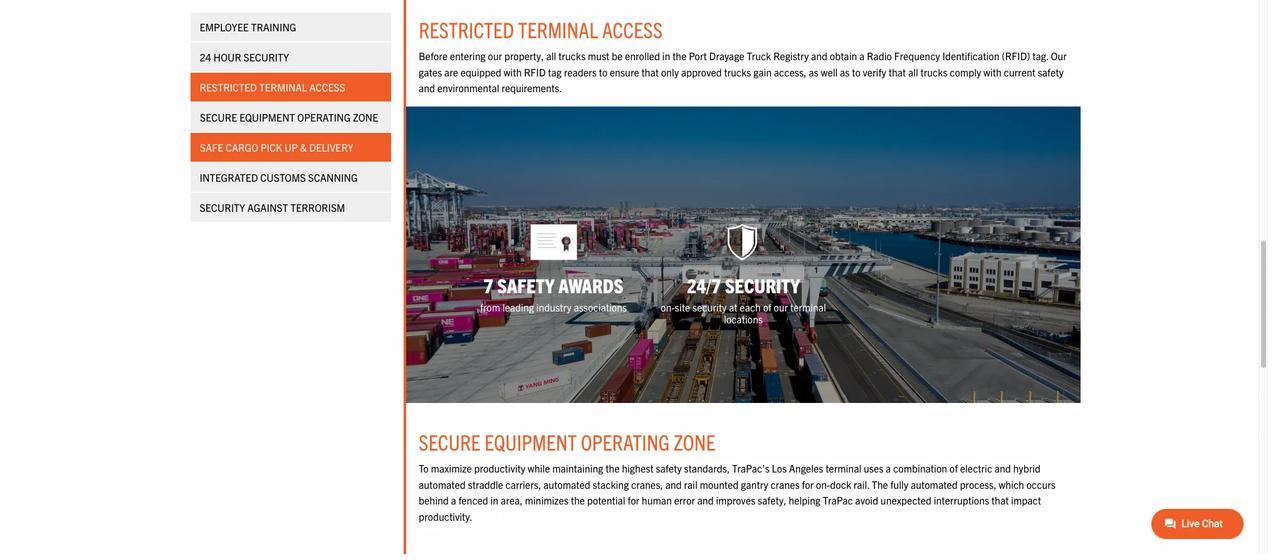 Task type: locate. For each thing, give the bounding box(es) containing it.
our
[[1051, 50, 1067, 62]]

gantry
[[741, 478, 768, 491]]

restricted up the entering
[[419, 16, 514, 43]]

1 horizontal spatial restricted
[[419, 16, 514, 43]]

1 horizontal spatial safety
[[1038, 66, 1064, 78]]

0 horizontal spatial all
[[546, 50, 556, 62]]

before entering our property, all trucks must be enrolled in the port drayage truck registry and obtain a radio frequency identification (rfid) tag. our gates are equipped with rfid tag readers to ensure that only approved trucks gain access, as well as to verify that all trucks comply with current safety and environmental requirements.
[[419, 50, 1067, 94]]

access up the enrolled
[[602, 16, 663, 43]]

the
[[872, 478, 888, 491]]

trucks
[[559, 50, 586, 62], [724, 66, 751, 78], [921, 66, 948, 78]]

all
[[546, 50, 556, 62], [908, 66, 918, 78]]

0 horizontal spatial of
[[763, 301, 772, 313]]

port
[[689, 50, 707, 62]]

zone up the standards,
[[674, 428, 716, 455]]

cranes
[[771, 478, 800, 491]]

0 horizontal spatial as
[[809, 66, 819, 78]]

with down property, at the top left of page
[[504, 66, 522, 78]]

as right well
[[840, 66, 850, 78]]

the inside "before entering our property, all trucks must be enrolled in the port drayage truck registry and obtain a radio frequency identification (rfid) tag. our gates are equipped with rfid tag readers to ensure that only approved trucks gain access, as well as to verify that all trucks comply with current safety and environmental requirements."
[[673, 50, 687, 62]]

obtain
[[830, 50, 857, 62]]

our inside "before entering our property, all trucks must be enrolled in the port drayage truck registry and obtain a radio frequency identification (rfid) tag. our gates are equipped with rfid tag readers to ensure that only approved trucks gain access, as well as to verify that all trucks comply with current safety and environmental requirements."
[[488, 50, 502, 62]]

uses
[[864, 462, 884, 475]]

2 vertical spatial the
[[571, 494, 585, 507]]

secure up safe
[[200, 111, 237, 124]]

in up "only"
[[662, 50, 670, 62]]

on- inside to maximize productivity while maintaining the highest safety standards, trapac's los angeles terminal uses a combination of electric and hybrid automated straddle carriers, automated stacking cranes, and rail mounted gantry cranes for on-dock rail. the fully automated process, which occurs behind a fenced in area, minimizes the potential for human error and improves safety, helping trapac avoid unexpected interruptions that impact productivity.
[[816, 478, 830, 491]]

that down the enrolled
[[642, 66, 659, 78]]

terminal
[[790, 301, 826, 313], [826, 462, 862, 475]]

that inside to maximize productivity while maintaining the highest safety standards, trapac's los angeles terminal uses a combination of electric and hybrid automated straddle carriers, automated stacking cranes, and rail mounted gantry cranes for on-dock rail. the fully automated process, which occurs behind a fenced in area, minimizes the potential for human error and improves safety, helping trapac avoid unexpected interruptions that impact productivity.
[[992, 494, 1009, 507]]

tag
[[548, 66, 562, 78]]

terminal inside 24/7 security on-site security at each of our terminal locations
[[790, 301, 826, 313]]

los
[[772, 462, 787, 475]]

2 horizontal spatial automated
[[911, 478, 958, 491]]

for down "cranes," at the bottom
[[628, 494, 640, 507]]

that down the which
[[992, 494, 1009, 507]]

1 vertical spatial safety
[[656, 462, 682, 475]]

access,
[[774, 66, 807, 78]]

all up tag in the top left of the page
[[546, 50, 556, 62]]

0 vertical spatial our
[[488, 50, 502, 62]]

1 vertical spatial operating
[[581, 428, 670, 455]]

which
[[999, 478, 1024, 491]]

terminal up tag in the top left of the page
[[518, 16, 598, 43]]

fully
[[891, 478, 909, 491]]

minimizes
[[525, 494, 569, 507]]

1 vertical spatial secure equipment operating zone
[[419, 428, 716, 455]]

2 horizontal spatial a
[[886, 462, 891, 475]]

restricted terminal access
[[419, 16, 663, 43], [200, 81, 346, 93]]

with
[[504, 66, 522, 78], [984, 66, 1002, 78]]

integrated
[[200, 171, 258, 184]]

zone
[[353, 111, 378, 124], [674, 428, 716, 455]]

restricted terminal access down 24 hour security link
[[200, 81, 346, 93]]

each
[[740, 301, 761, 313]]

improves
[[716, 494, 756, 507]]

secure equipment operating zone up maintaining
[[419, 428, 716, 455]]

to
[[419, 462, 429, 475]]

safety up "cranes," at the bottom
[[656, 462, 682, 475]]

1 horizontal spatial as
[[840, 66, 850, 78]]

0 horizontal spatial to
[[599, 66, 608, 78]]

safety
[[497, 272, 555, 297]]

registry
[[774, 50, 809, 62]]

1 horizontal spatial operating
[[581, 428, 670, 455]]

0 vertical spatial a
[[860, 50, 865, 62]]

1 vertical spatial in
[[491, 494, 499, 507]]

1 horizontal spatial for
[[802, 478, 814, 491]]

1 vertical spatial for
[[628, 494, 640, 507]]

a right uses
[[886, 462, 891, 475]]

1 vertical spatial our
[[774, 301, 788, 313]]

0 vertical spatial for
[[802, 478, 814, 491]]

1 horizontal spatial zone
[[674, 428, 716, 455]]

in inside "before entering our property, all trucks must be enrolled in the port drayage truck registry and obtain a radio frequency identification (rfid) tag. our gates are equipped with rfid tag readers to ensure that only approved trucks gain access, as well as to verify that all trucks comply with current safety and environmental requirements."
[[662, 50, 670, 62]]

2 vertical spatial a
[[451, 494, 456, 507]]

at
[[729, 301, 738, 313]]

1 to from the left
[[599, 66, 608, 78]]

trucks down drayage
[[724, 66, 751, 78]]

that right verify
[[889, 66, 906, 78]]

to left verify
[[852, 66, 861, 78]]

a inside "before entering our property, all trucks must be enrolled in the port drayage truck registry and obtain a radio frequency identification (rfid) tag. our gates are equipped with rfid tag readers to ensure that only approved trucks gain access, as well as to verify that all trucks comply with current safety and environmental requirements."
[[860, 50, 865, 62]]

to maximize productivity while maintaining the highest safety standards, trapac's los angeles terminal uses a combination of electric and hybrid automated straddle carriers, automated stacking cranes, and rail mounted gantry cranes for on-dock rail. the fully automated process, which occurs behind a fenced in area, minimizes the potential for human error and improves safety, helping trapac avoid unexpected interruptions that impact productivity.
[[419, 462, 1056, 523]]

1 horizontal spatial equipment
[[485, 428, 577, 455]]

1 horizontal spatial to
[[852, 66, 861, 78]]

secure equipment operating zone down the 'restricted terminal access' link
[[200, 111, 378, 124]]

0 vertical spatial terminal
[[790, 301, 826, 313]]

1 vertical spatial all
[[908, 66, 918, 78]]

1 vertical spatial terminal
[[826, 462, 862, 475]]

rfid
[[524, 66, 546, 78]]

for down angeles
[[802, 478, 814, 491]]

0 vertical spatial restricted terminal access
[[419, 16, 663, 43]]

restricted
[[419, 16, 514, 43], [200, 81, 257, 93]]

a left radio
[[860, 50, 865, 62]]

a
[[860, 50, 865, 62], [886, 462, 891, 475], [451, 494, 456, 507]]

safety,
[[758, 494, 787, 507]]

on- up 'trapac'
[[816, 478, 830, 491]]

0 horizontal spatial on-
[[661, 301, 675, 313]]

1 as from the left
[[809, 66, 819, 78]]

1 with from the left
[[504, 66, 522, 78]]

1 vertical spatial terminal
[[260, 81, 307, 93]]

secure up maximize
[[419, 428, 481, 455]]

1 vertical spatial secure
[[419, 428, 481, 455]]

0 vertical spatial on-
[[661, 301, 675, 313]]

0 vertical spatial of
[[763, 301, 772, 313]]

against
[[248, 201, 288, 214]]

on- left security
[[661, 301, 675, 313]]

all down frequency
[[908, 66, 918, 78]]

as
[[809, 66, 819, 78], [840, 66, 850, 78]]

our inside 24/7 security on-site security at each of our terminal locations
[[774, 301, 788, 313]]

automated down maintaining
[[544, 478, 591, 491]]

0 vertical spatial security
[[244, 51, 289, 63]]

to
[[599, 66, 608, 78], [852, 66, 861, 78]]

mounted
[[700, 478, 739, 491]]

and
[[811, 50, 828, 62], [419, 82, 435, 94], [995, 462, 1011, 475], [666, 478, 682, 491], [698, 494, 714, 507]]

a up "productivity."
[[451, 494, 456, 507]]

1 horizontal spatial with
[[984, 66, 1002, 78]]

0 horizontal spatial safety
[[656, 462, 682, 475]]

security
[[693, 301, 727, 313]]

potential
[[587, 494, 625, 507]]

to down "must"
[[599, 66, 608, 78]]

the left port
[[673, 50, 687, 62]]

ensure
[[610, 66, 639, 78]]

our up equipped
[[488, 50, 502, 62]]

1 horizontal spatial restricted terminal access
[[419, 16, 663, 43]]

equipment up pick
[[239, 111, 295, 124]]

security down integrated
[[200, 201, 246, 214]]

0 vertical spatial restricted
[[419, 16, 514, 43]]

0 horizontal spatial secure
[[200, 111, 237, 124]]

restricted terminal access up property, at the top left of page
[[419, 16, 663, 43]]

gates
[[419, 66, 442, 78]]

1 vertical spatial of
[[950, 462, 958, 475]]

secure equipment operating zone link
[[191, 103, 391, 132]]

that
[[642, 66, 659, 78], [889, 66, 906, 78], [992, 494, 1009, 507]]

1 vertical spatial equipment
[[485, 428, 577, 455]]

0 horizontal spatial zone
[[353, 111, 378, 124]]

tag.
[[1033, 50, 1049, 62]]

0 horizontal spatial secure equipment operating zone
[[200, 111, 378, 124]]

2 horizontal spatial that
[[992, 494, 1009, 507]]

and right error
[[698, 494, 714, 507]]

0 horizontal spatial restricted
[[200, 81, 257, 93]]

1 horizontal spatial a
[[860, 50, 865, 62]]

of right each
[[763, 301, 772, 313]]

1 vertical spatial on-
[[816, 478, 830, 491]]

0 horizontal spatial equipment
[[239, 111, 295, 124]]

1 horizontal spatial our
[[774, 301, 788, 313]]

the up 'stacking'
[[606, 462, 620, 475]]

for
[[802, 478, 814, 491], [628, 494, 640, 507]]

1 horizontal spatial on-
[[816, 478, 830, 491]]

cargo
[[226, 141, 258, 154]]

hybrid
[[1014, 462, 1041, 475]]

terminal up dock
[[826, 462, 862, 475]]

1 vertical spatial zone
[[674, 428, 716, 455]]

terminal inside to maximize productivity while maintaining the highest safety standards, trapac's los angeles terminal uses a combination of electric and hybrid automated straddle carriers, automated stacking cranes, and rail mounted gantry cranes for on-dock rail. the fully automated process, which occurs behind a fenced in area, minimizes the potential for human error and improves safety, helping trapac avoid unexpected interruptions that impact productivity.
[[826, 462, 862, 475]]

1 horizontal spatial the
[[606, 462, 620, 475]]

security against terrorism
[[200, 201, 346, 214]]

access
[[602, 16, 663, 43], [310, 81, 346, 93]]

dock
[[830, 478, 851, 491]]

unexpected
[[881, 494, 932, 507]]

1 vertical spatial the
[[606, 462, 620, 475]]

requirements.
[[502, 82, 562, 94]]

1 vertical spatial restricted terminal access
[[200, 81, 346, 93]]

0 horizontal spatial our
[[488, 50, 502, 62]]

0 horizontal spatial with
[[504, 66, 522, 78]]

operating
[[297, 111, 351, 124], [581, 428, 670, 455]]

of left electric
[[950, 462, 958, 475]]

highest
[[622, 462, 654, 475]]

terminal down 24 hour security link
[[260, 81, 307, 93]]

the left potential
[[571, 494, 585, 507]]

in left area,
[[491, 494, 499, 507]]

zone up delivery
[[353, 111, 378, 124]]

operating up highest
[[581, 428, 670, 455]]

security
[[244, 51, 289, 63], [200, 201, 246, 214], [725, 272, 800, 297]]

our right each
[[774, 301, 788, 313]]

operating up delivery
[[297, 111, 351, 124]]

0 horizontal spatial terminal
[[260, 81, 307, 93]]

0 horizontal spatial for
[[628, 494, 640, 507]]

trucks up readers
[[559, 50, 586, 62]]

1 horizontal spatial in
[[662, 50, 670, 62]]

behind
[[419, 494, 449, 507]]

restricted down hour
[[200, 81, 257, 93]]

before
[[419, 50, 448, 62]]

0 horizontal spatial access
[[310, 81, 346, 93]]

0 vertical spatial the
[[673, 50, 687, 62]]

customs
[[261, 171, 306, 184]]

0 horizontal spatial operating
[[297, 111, 351, 124]]

0 vertical spatial zone
[[353, 111, 378, 124]]

2 horizontal spatial the
[[673, 50, 687, 62]]

0 horizontal spatial the
[[571, 494, 585, 507]]

trucks down frequency
[[921, 66, 948, 78]]

0 vertical spatial terminal
[[518, 16, 598, 43]]

0 horizontal spatial restricted terminal access
[[200, 81, 346, 93]]

in inside to maximize productivity while maintaining the highest safety standards, trapac's los angeles terminal uses a combination of electric and hybrid automated straddle carriers, automated stacking cranes, and rail mounted gantry cranes for on-dock rail. the fully automated process, which occurs behind a fenced in area, minimizes the potential for human error and improves safety, helping trapac avoid unexpected interruptions that impact productivity.
[[491, 494, 499, 507]]

automated up behind
[[419, 478, 466, 491]]

1 horizontal spatial all
[[908, 66, 918, 78]]

error
[[674, 494, 695, 507]]

0 vertical spatial access
[[602, 16, 663, 43]]

terminal
[[518, 16, 598, 43], [260, 81, 307, 93]]

0 horizontal spatial in
[[491, 494, 499, 507]]

24
[[200, 51, 212, 63]]

0 vertical spatial safety
[[1038, 66, 1064, 78]]

on- inside 24/7 security on-site security at each of our terminal locations
[[661, 301, 675, 313]]

2 vertical spatial security
[[725, 272, 800, 297]]

security up each
[[725, 272, 800, 297]]

1 horizontal spatial of
[[950, 462, 958, 475]]

and down "gates"
[[419, 82, 435, 94]]

equipment up while
[[485, 428, 577, 455]]

as left well
[[809, 66, 819, 78]]

security down training
[[244, 51, 289, 63]]

0 horizontal spatial automated
[[419, 478, 466, 491]]

0 vertical spatial equipment
[[239, 111, 295, 124]]

automated
[[419, 478, 466, 491], [544, 478, 591, 491], [911, 478, 958, 491]]

cranes,
[[631, 478, 663, 491]]

1 vertical spatial security
[[200, 201, 246, 214]]

terminal right each
[[790, 301, 826, 313]]

with down identification
[[984, 66, 1002, 78]]

0 vertical spatial in
[[662, 50, 670, 62]]

1 horizontal spatial automated
[[544, 478, 591, 491]]

1 vertical spatial access
[[310, 81, 346, 93]]

access down 24 hour security link
[[310, 81, 346, 93]]

safety down the our
[[1038, 66, 1064, 78]]

productivity.
[[419, 510, 473, 523]]

automated down combination
[[911, 478, 958, 491]]

of
[[763, 301, 772, 313], [950, 462, 958, 475]]



Task type: describe. For each thing, give the bounding box(es) containing it.
stacking
[[593, 478, 629, 491]]

drayage
[[709, 50, 745, 62]]

24 hour security link
[[191, 43, 391, 71]]

pick
[[261, 141, 282, 154]]

0 horizontal spatial trucks
[[559, 50, 586, 62]]

impact
[[1011, 494, 1041, 507]]

hour
[[214, 51, 242, 63]]

environmental
[[437, 82, 499, 94]]

must
[[588, 50, 610, 62]]

straddle
[[468, 478, 503, 491]]

rail.
[[854, 478, 870, 491]]

employee training link
[[191, 13, 391, 41]]

security inside 24/7 security on-site security at each of our terminal locations
[[725, 272, 800, 297]]

1 vertical spatial a
[[886, 462, 891, 475]]

rail
[[684, 478, 698, 491]]

7
[[484, 272, 493, 297]]

delivery
[[309, 141, 354, 154]]

24 hour security
[[200, 51, 289, 63]]

0 horizontal spatial a
[[451, 494, 456, 507]]

integrated customs scanning
[[200, 171, 358, 184]]

well
[[821, 66, 838, 78]]

zone inside the secure equipment operating zone link
[[353, 111, 378, 124]]

0 vertical spatial secure
[[200, 111, 237, 124]]

avoid
[[855, 494, 878, 507]]

human
[[642, 494, 672, 507]]

(rfid)
[[1002, 50, 1031, 62]]

2 horizontal spatial trucks
[[921, 66, 948, 78]]

equipped
[[461, 66, 501, 78]]

and left rail
[[666, 478, 682, 491]]

angeles
[[789, 462, 824, 475]]

fenced
[[459, 494, 488, 507]]

associations
[[574, 301, 627, 313]]

2 as from the left
[[840, 66, 850, 78]]

truck
[[747, 50, 771, 62]]

security against terrorism link
[[191, 193, 391, 222]]

employee
[[200, 21, 249, 33]]

identification
[[943, 50, 1000, 62]]

industry
[[536, 301, 572, 313]]

productivity
[[474, 462, 526, 475]]

24/7
[[687, 272, 721, 297]]

terrorism
[[291, 201, 346, 214]]

scanning
[[309, 171, 358, 184]]

gain
[[754, 66, 772, 78]]

maintaining
[[553, 462, 603, 475]]

0 horizontal spatial that
[[642, 66, 659, 78]]

area,
[[501, 494, 523, 507]]

1 horizontal spatial trucks
[[724, 66, 751, 78]]

1 horizontal spatial access
[[602, 16, 663, 43]]

2 with from the left
[[984, 66, 1002, 78]]

and up well
[[811, 50, 828, 62]]

combination
[[893, 462, 947, 475]]

trapac
[[823, 494, 853, 507]]

1 horizontal spatial that
[[889, 66, 906, 78]]

of inside to maximize productivity while maintaining the highest safety standards, trapac's los angeles terminal uses a combination of electric and hybrid automated straddle carriers, automated stacking cranes, and rail mounted gantry cranes for on-dock rail. the fully automated process, which occurs behind a fenced in area, minimizes the potential for human error and improves safety, helping trapac avoid unexpected interruptions that impact productivity.
[[950, 462, 958, 475]]

entering
[[450, 50, 486, 62]]

1 horizontal spatial terminal
[[518, 16, 598, 43]]

trapac's
[[732, 462, 770, 475]]

standards,
[[684, 462, 730, 475]]

0 vertical spatial all
[[546, 50, 556, 62]]

approved
[[681, 66, 722, 78]]

training
[[251, 21, 297, 33]]

access inside the 'restricted terminal access' link
[[310, 81, 346, 93]]

2 to from the left
[[852, 66, 861, 78]]

electric
[[960, 462, 993, 475]]

awards
[[559, 272, 624, 297]]

current
[[1004, 66, 1036, 78]]

0 vertical spatial operating
[[297, 111, 351, 124]]

24/7 security on-site security at each of our terminal locations
[[661, 272, 826, 325]]

while
[[528, 462, 550, 475]]

radio
[[867, 50, 892, 62]]

up
[[285, 141, 298, 154]]

occurs
[[1027, 478, 1056, 491]]

restricted terminal access link
[[191, 73, 391, 102]]

safety inside to maximize productivity while maintaining the highest safety standards, trapac's los angeles terminal uses a combination of electric and hybrid automated straddle carriers, automated stacking cranes, and rail mounted gantry cranes for on-dock rail. the fully automated process, which occurs behind a fenced in area, minimizes the potential for human error and improves safety, helping trapac avoid unexpected interruptions that impact productivity.
[[656, 462, 682, 475]]

employee training
[[200, 21, 297, 33]]

7 safety awards from leading industry associations
[[480, 272, 627, 313]]

leading
[[503, 301, 534, 313]]

readers
[[564, 66, 597, 78]]

1 horizontal spatial secure equipment operating zone
[[419, 428, 716, 455]]

integrated customs scanning link
[[191, 163, 391, 192]]

of inside 24/7 security on-site security at each of our terminal locations
[[763, 301, 772, 313]]

3 automated from the left
[[911, 478, 958, 491]]

comply
[[950, 66, 981, 78]]

safety inside "before entering our property, all trucks must be enrolled in the port drayage truck registry and obtain a radio frequency identification (rfid) tag. our gates are equipped with rfid tag readers to ensure that only approved trucks gain access, as well as to verify that all trucks comply with current safety and environmental requirements."
[[1038, 66, 1064, 78]]

verify
[[863, 66, 887, 78]]

&
[[300, 141, 307, 154]]

and up the which
[[995, 462, 1011, 475]]

2 automated from the left
[[544, 478, 591, 491]]

1 horizontal spatial secure
[[419, 428, 481, 455]]

site
[[675, 301, 690, 313]]

maximize
[[431, 462, 472, 475]]

are
[[444, 66, 458, 78]]

0 vertical spatial secure equipment operating zone
[[200, 111, 378, 124]]

only
[[661, 66, 679, 78]]

process,
[[960, 478, 997, 491]]

be
[[612, 50, 623, 62]]

1 vertical spatial restricted
[[200, 81, 257, 93]]

interruptions
[[934, 494, 989, 507]]

1 automated from the left
[[419, 478, 466, 491]]

property,
[[505, 50, 544, 62]]

from
[[480, 301, 500, 313]]



Task type: vqa. For each thing, say whether or not it's contained in the screenshot.
Autostrad
no



